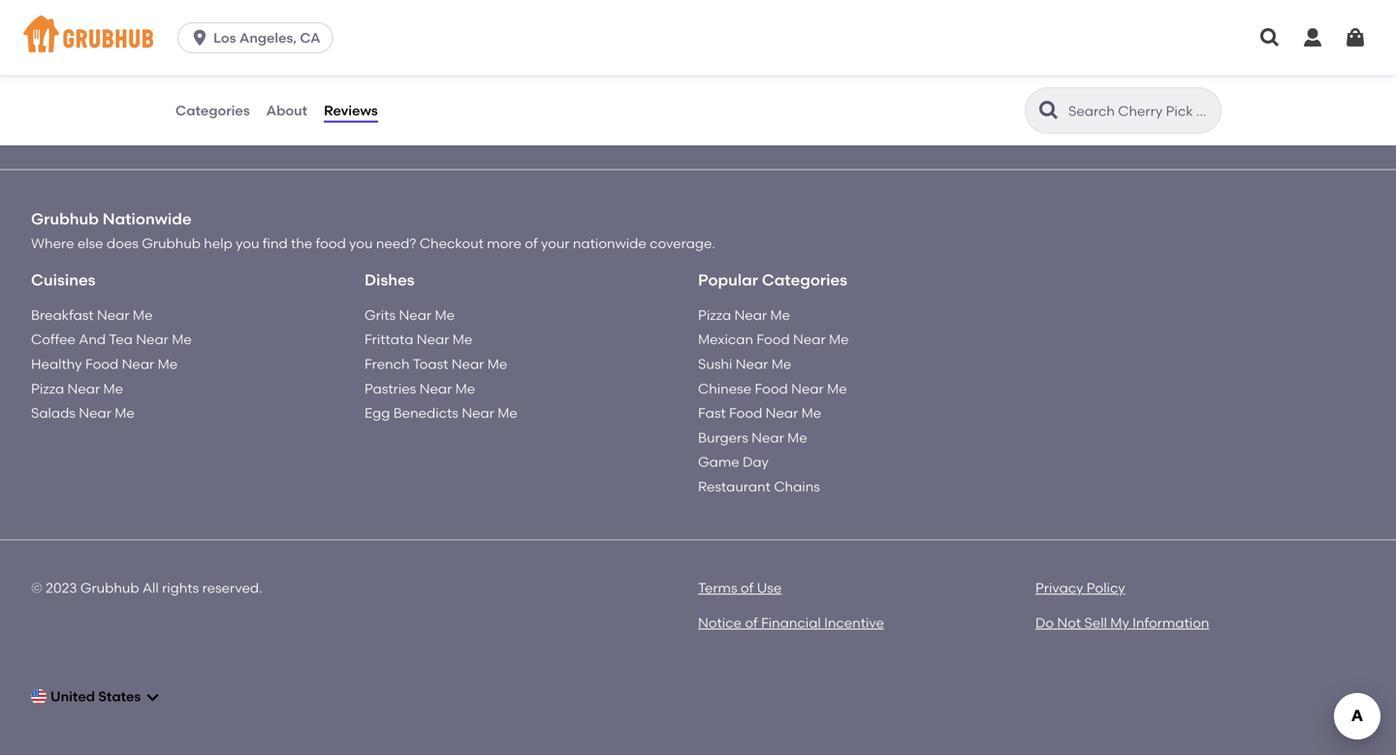 Task type: describe. For each thing, give the bounding box(es) containing it.
sell
[[1084, 615, 1107, 631]]

breakfast near me coffee and tea near me healthy food near me pizza near me salads near me
[[31, 307, 192, 421]]

pizza near me mexican food near me sushi near me chinese food near me fast food near me burgers near me game day restaurant chains
[[698, 307, 849, 495]]

search icon image
[[1037, 99, 1061, 122]]

benedicts
[[393, 405, 458, 421]]

1 vertical spatial grubhub
[[142, 235, 201, 252]]

about
[[266, 102, 307, 119]]

1 svg image from the left
[[1258, 26, 1282, 49]]

terms
[[698, 580, 737, 596]]

chinese food near me link
[[698, 380, 847, 397]]

dishes
[[365, 270, 415, 289]]

checkout
[[420, 235, 484, 252]]

of for terms
[[741, 580, 754, 596]]

coverage.
[[650, 235, 715, 252]]

terms of use
[[698, 580, 782, 596]]

cuisines
[[31, 270, 96, 289]]

do
[[1035, 615, 1054, 631]]

fast
[[698, 405, 726, 421]]

grits
[[365, 307, 396, 323]]

© 2023 grubhub all rights reserved.
[[31, 580, 262, 596]]

breakfast
[[31, 307, 94, 323]]

for
[[1011, 59, 1036, 77]]

healthy
[[31, 356, 82, 372]]

salads near me link
[[31, 405, 135, 421]]

notice
[[698, 615, 742, 631]]

fast food near me link
[[698, 405, 821, 421]]

privacy
[[1035, 580, 1083, 596]]

food up fast food near me link
[[755, 380, 788, 397]]

mexican food near me link
[[698, 331, 849, 348]]

more
[[487, 235, 521, 252]]

privacy policy
[[1035, 580, 1125, 596]]

restaurant
[[698, 478, 771, 495]]

notice of financial incentive
[[698, 615, 884, 631]]

use
[[757, 580, 782, 596]]

restaurant chains link
[[698, 478, 820, 495]]

states
[[98, 689, 141, 705]]

2 you from the left
[[349, 235, 373, 252]]

incentive
[[824, 615, 884, 631]]

popular categories
[[698, 270, 847, 289]]

ca
[[300, 30, 321, 46]]

financial
[[761, 615, 821, 631]]

sushi near me link
[[698, 356, 791, 372]]

united states
[[50, 689, 141, 705]]

nationwide
[[103, 209, 192, 228]]

campuses
[[1040, 59, 1119, 77]]

burgers
[[698, 429, 748, 446]]

toast
[[413, 356, 448, 372]]

egg benedicts near me link
[[365, 405, 518, 421]]

©
[[31, 580, 42, 596]]

food inside breakfast near me coffee and tea near me healthy food near me pizza near me salads near me
[[85, 356, 119, 372]]

grits near me frittata near me french toast near me pastries near me egg benedicts near me
[[365, 307, 518, 421]]

united states button
[[31, 679, 160, 714]]

sushi
[[698, 356, 732, 372]]

grubhub nationwide where else does grubhub help you find the food you need? checkout more of your nationwide coverage.
[[31, 209, 715, 252]]

of for notice
[[745, 615, 758, 631]]

frittata near me link
[[365, 331, 472, 348]]

french toast near me link
[[365, 356, 507, 372]]

terms of use link
[[698, 580, 782, 596]]

rights
[[162, 580, 199, 596]]

1 horizontal spatial pizza near me link
[[698, 307, 790, 323]]

game day link
[[698, 454, 769, 470]]



Task type: vqa. For each thing, say whether or not it's contained in the screenshot.
REVIEWS button
yes



Task type: locate. For each thing, give the bounding box(es) containing it.
1 horizontal spatial pizza
[[698, 307, 731, 323]]

breakfast near me link
[[31, 307, 153, 323]]

food down coffee and tea near me link
[[85, 356, 119, 372]]

&
[[1122, 59, 1134, 77]]

pizza inside breakfast near me coffee and tea near me healthy food near me pizza near me salads near me
[[31, 380, 64, 397]]

1 horizontal spatial svg image
[[190, 28, 210, 48]]

of inside 'grubhub nationwide where else does grubhub help you find the food you need? checkout more of your nationwide coverage.'
[[525, 235, 538, 252]]

need?
[[376, 235, 416, 252]]

0 vertical spatial pizza
[[698, 307, 731, 323]]

categories button
[[175, 76, 251, 145]]

categories up mexican food near me link
[[762, 270, 847, 289]]

0 horizontal spatial you
[[236, 235, 259, 252]]

0 horizontal spatial pizza near me link
[[31, 380, 123, 397]]

game
[[698, 454, 739, 470]]

1 horizontal spatial you
[[349, 235, 373, 252]]

los angeles, ca button
[[178, 22, 341, 53]]

pastries
[[365, 380, 416, 397]]

food up the burgers near me link
[[729, 405, 762, 421]]

los
[[213, 30, 236, 46]]

notice of financial incentive link
[[698, 615, 884, 631]]

svg image inside los angeles, ca button
[[190, 28, 210, 48]]

food
[[316, 235, 346, 252]]

pizza up mexican
[[698, 307, 731, 323]]

you left find
[[236, 235, 259, 252]]

my
[[1110, 615, 1129, 631]]

0 horizontal spatial svg image
[[145, 689, 160, 705]]

the
[[291, 235, 312, 252]]

help
[[204, 235, 232, 252]]

chinese
[[698, 380, 751, 397]]

main navigation navigation
[[0, 0, 1396, 76]]

of left use
[[741, 580, 754, 596]]

1 vertical spatial pizza
[[31, 380, 64, 397]]

pizza near me link up mexican
[[698, 307, 790, 323]]

pastries near me link
[[365, 380, 475, 397]]

coffee and tea near me link
[[31, 331, 192, 348]]

grubhub down nationwide
[[142, 235, 201, 252]]

0 vertical spatial grubhub
[[31, 209, 99, 228]]

svg image
[[1344, 26, 1367, 49], [190, 28, 210, 48], [145, 689, 160, 705]]

you right food
[[349, 235, 373, 252]]

mexican
[[698, 331, 753, 348]]

1 you from the left
[[236, 235, 259, 252]]

pizza near me link up salads near me link
[[31, 380, 123, 397]]

does
[[107, 235, 138, 252]]

pizza
[[698, 307, 731, 323], [31, 380, 64, 397]]

of left your
[[525, 235, 538, 252]]

me
[[133, 307, 153, 323], [435, 307, 455, 323], [770, 307, 790, 323], [172, 331, 192, 348], [452, 331, 472, 348], [829, 331, 849, 348], [158, 356, 178, 372], [487, 356, 507, 372], [771, 356, 791, 372], [103, 380, 123, 397], [455, 380, 475, 397], [827, 380, 847, 397], [115, 405, 135, 421], [498, 405, 518, 421], [801, 405, 821, 421], [787, 429, 807, 446]]

grubhub left all
[[80, 580, 139, 596]]

1 horizontal spatial svg image
[[1301, 26, 1324, 49]]

your
[[541, 235, 570, 252]]

2 vertical spatial grubhub
[[80, 580, 139, 596]]

privacy policy link
[[1035, 580, 1125, 596]]

coffee
[[31, 331, 76, 348]]

frittata
[[365, 331, 413, 348]]

grits near me link
[[365, 307, 455, 323]]

hotels
[[1138, 59, 1184, 77]]

popular
[[698, 270, 758, 289]]

Search Cherry Pick Cafe search field
[[1066, 102, 1215, 120]]

near
[[97, 307, 129, 323], [399, 307, 432, 323], [734, 307, 767, 323], [136, 331, 169, 348], [417, 331, 449, 348], [793, 331, 826, 348], [122, 356, 154, 372], [452, 356, 484, 372], [736, 356, 768, 372], [67, 380, 100, 397], [419, 380, 452, 397], [791, 380, 824, 397], [79, 405, 111, 421], [462, 405, 494, 421], [766, 405, 798, 421], [752, 429, 784, 446]]

for campuses & hotels
[[1011, 59, 1184, 77]]

do not sell my information
[[1035, 615, 1209, 631]]

about button
[[265, 76, 308, 145]]

of
[[525, 235, 538, 252], [741, 580, 754, 596], [745, 615, 758, 631]]

0 horizontal spatial svg image
[[1258, 26, 1282, 49]]

2 horizontal spatial svg image
[[1344, 26, 1367, 49]]

2 svg image from the left
[[1301, 26, 1324, 49]]

reviews button
[[323, 76, 379, 145]]

grubhub up where
[[31, 209, 99, 228]]

1 horizontal spatial categories
[[762, 270, 847, 289]]

salads
[[31, 405, 76, 421]]

angeles,
[[239, 30, 297, 46]]

categories down los
[[175, 102, 250, 119]]

find
[[263, 235, 288, 252]]

not
[[1057, 615, 1081, 631]]

food up the sushi near me 'link'
[[757, 331, 790, 348]]

svg image
[[1258, 26, 1282, 49], [1301, 26, 1324, 49]]

tea
[[109, 331, 133, 348]]

else
[[77, 235, 103, 252]]

day
[[743, 454, 769, 470]]

los angeles, ca
[[213, 30, 321, 46]]

language select image
[[31, 689, 47, 705]]

categories
[[175, 102, 250, 119], [762, 270, 847, 289]]

where
[[31, 235, 74, 252]]

1 vertical spatial of
[[741, 580, 754, 596]]

united
[[50, 689, 95, 705]]

0 vertical spatial of
[[525, 235, 538, 252]]

for campuses & hotels link
[[976, 45, 1220, 92]]

2 vertical spatial of
[[745, 615, 758, 631]]

of right notice
[[745, 615, 758, 631]]

you
[[236, 235, 259, 252], [349, 235, 373, 252]]

healthy food near me link
[[31, 356, 178, 372]]

0 vertical spatial pizza near me link
[[698, 307, 790, 323]]

french
[[365, 356, 410, 372]]

and
[[79, 331, 106, 348]]

nationwide
[[573, 235, 646, 252]]

pizza inside pizza near me mexican food near me sushi near me chinese food near me fast food near me burgers near me game day restaurant chains
[[698, 307, 731, 323]]

0 horizontal spatial categories
[[175, 102, 250, 119]]

reserved.
[[202, 580, 262, 596]]

information
[[1133, 615, 1209, 631]]

do not sell my information link
[[1035, 615, 1209, 631]]

1 vertical spatial pizza near me link
[[31, 380, 123, 397]]

policy
[[1087, 580, 1125, 596]]

chains
[[774, 478, 820, 495]]

categories inside 'button'
[[175, 102, 250, 119]]

pizza up salads
[[31, 380, 64, 397]]

reviews
[[324, 102, 378, 119]]

egg
[[365, 405, 390, 421]]

all
[[142, 580, 159, 596]]

1 vertical spatial categories
[[762, 270, 847, 289]]

0 horizontal spatial pizza
[[31, 380, 64, 397]]

burgers near me link
[[698, 429, 807, 446]]

0 vertical spatial categories
[[175, 102, 250, 119]]



